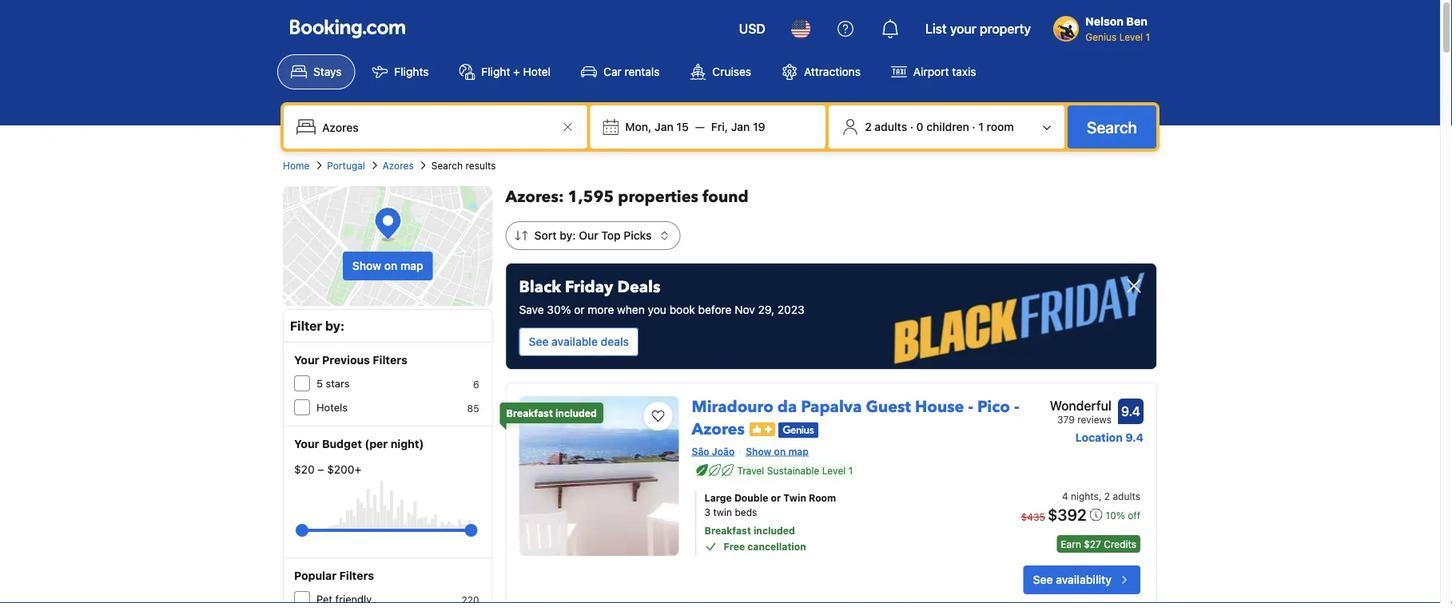 Task type: describe. For each thing, give the bounding box(es) containing it.
credits
[[1104, 539, 1137, 550]]

2 · from the left
[[972, 120, 976, 134]]

nov
[[735, 303, 755, 317]]

2 adults · 0 children · 1 room button
[[836, 112, 1058, 142]]

car
[[604, 65, 622, 78]]

search button
[[1068, 106, 1157, 149]]

airport taxis link
[[878, 54, 990, 90]]

genius
[[1086, 31, 1117, 42]]

property
[[980, 21, 1031, 36]]

miradouro da papalva guest house - pico - azores link
[[692, 390, 1020, 441]]

book
[[670, 303, 695, 317]]

azores:
[[506, 186, 564, 208]]

show inside button
[[352, 259, 381, 273]]

1 - from the left
[[969, 397, 974, 419]]

3 twin beds breakfast included
[[705, 507, 795, 537]]

2 adults · 0 children · 1 room
[[865, 120, 1014, 134]]

ben
[[1127, 15, 1148, 28]]

wonderful
[[1050, 399, 1112, 414]]

10%
[[1106, 510, 1125, 522]]

filter by:
[[290, 319, 345, 334]]

5 stars
[[317, 378, 350, 390]]

children
[[927, 120, 969, 134]]

$392
[[1048, 505, 1087, 524]]

pico
[[978, 397, 1010, 419]]

beds
[[735, 507, 757, 518]]

adults inside button
[[875, 120, 907, 134]]

miradouro
[[692, 397, 774, 419]]

your for your previous filters
[[294, 354, 319, 367]]

fri, jan 19 button
[[705, 113, 772, 141]]

wonderful 379 reviews
[[1050, 399, 1112, 425]]

(per
[[365, 438, 388, 451]]

picks
[[624, 229, 652, 242]]

flight + hotel
[[482, 65, 551, 78]]

azores: 1,595 properties found
[[506, 186, 749, 208]]

breakfast inside 3 twin beds breakfast included
[[705, 526, 751, 537]]

deals
[[618, 277, 661, 299]]

são
[[692, 446, 710, 457]]

0 horizontal spatial level
[[822, 465, 846, 476]]

0 horizontal spatial included
[[556, 408, 597, 419]]

top
[[601, 229, 621, 242]]

before
[[698, 303, 732, 317]]

travel sustainable level 1
[[738, 465, 853, 476]]

0 vertical spatial filters
[[373, 354, 408, 367]]

list
[[926, 21, 947, 36]]

house
[[915, 397, 965, 419]]

reviews
[[1078, 414, 1112, 425]]

0
[[917, 120, 924, 134]]

1 vertical spatial 2
[[1105, 491, 1110, 502]]

hotel
[[523, 65, 551, 78]]

1 vertical spatial filters
[[339, 570, 374, 583]]

black friday deals save 30% or more when you book before nov 29, 2023
[[519, 277, 805, 317]]

1 vertical spatial 9.4
[[1126, 431, 1144, 444]]

1 horizontal spatial adults
[[1113, 491, 1141, 502]]

rentals
[[625, 65, 660, 78]]

cruises
[[713, 65, 751, 78]]

1 horizontal spatial show
[[746, 446, 772, 457]]

see for see availability
[[1033, 574, 1053, 587]]

home link
[[283, 158, 310, 173]]

attractions
[[804, 65, 861, 78]]

Where are you going? field
[[316, 113, 558, 141]]

,
[[1099, 491, 1102, 502]]

save
[[519, 303, 544, 317]]

popular filters
[[294, 570, 374, 583]]

sort
[[534, 229, 557, 242]]

your budget (per night)
[[294, 438, 424, 451]]

30%
[[547, 303, 571, 317]]

1 horizontal spatial map
[[789, 446, 809, 457]]

see for see available deals
[[529, 335, 549, 349]]

nelson ben genius level 1
[[1086, 15, 1150, 42]]

0 horizontal spatial azores
[[383, 160, 414, 171]]

1 vertical spatial on
[[774, 446, 786, 457]]

map inside button
[[401, 259, 423, 273]]

joão
[[712, 446, 735, 457]]

black
[[519, 277, 561, 299]]

mon, jan 15 button
[[619, 113, 695, 141]]

flight
[[482, 65, 510, 78]]

$27
[[1084, 539, 1102, 550]]

twin
[[784, 492, 807, 504]]

free cancellation
[[724, 541, 806, 552]]

your
[[950, 21, 977, 36]]

by: for filter
[[325, 319, 345, 334]]

4 nights , 2 adults
[[1062, 491, 1141, 502]]

2 - from the left
[[1014, 397, 1020, 419]]

$20
[[294, 463, 315, 476]]

large
[[705, 492, 732, 504]]

guest
[[866, 397, 911, 419]]

by: for sort
[[560, 229, 576, 242]]

results
[[466, 160, 496, 171]]

twin
[[713, 507, 732, 518]]

earn $27 credits
[[1061, 539, 1137, 550]]

search results updated. azores: 1,595 properties found. element
[[506, 186, 1158, 209]]

379
[[1058, 414, 1075, 425]]

home
[[283, 160, 310, 171]]

1,595
[[568, 186, 614, 208]]

stays
[[313, 65, 342, 78]]

location
[[1076, 431, 1123, 444]]

2 jan from the left
[[731, 120, 750, 134]]

miradouro da papalva guest house - pico - azores
[[692, 397, 1020, 441]]



Task type: locate. For each thing, give the bounding box(es) containing it.
show
[[352, 259, 381, 273], [746, 446, 772, 457]]

0 vertical spatial azores
[[383, 160, 414, 171]]

your for your budget (per night)
[[294, 438, 319, 451]]

1 vertical spatial breakfast
[[705, 526, 751, 537]]

azores
[[383, 160, 414, 171], [692, 419, 745, 441]]

level up large double or twin room "link"
[[822, 465, 846, 476]]

adults up "10% off"
[[1113, 491, 1141, 502]]

genius discounts available at this property. image
[[779, 423, 819, 439], [779, 423, 819, 439]]

0 horizontal spatial ·
[[910, 120, 914, 134]]

1 down ben
[[1146, 31, 1150, 42]]

by: left the our
[[560, 229, 576, 242]]

filters right previous
[[373, 354, 408, 367]]

1 vertical spatial see
[[1033, 574, 1053, 587]]

group
[[302, 518, 471, 544]]

1 vertical spatial map
[[789, 446, 809, 457]]

see available deals button
[[519, 328, 639, 357]]

9.4 inside scored 9.4 element
[[1122, 404, 1141, 419]]

0 horizontal spatial show
[[352, 259, 381, 273]]

- right pico
[[1014, 397, 1020, 419]]

são joão
[[692, 446, 735, 457]]

location 9.4
[[1076, 431, 1144, 444]]

room
[[987, 120, 1014, 134]]

see inside button
[[529, 335, 549, 349]]

0 vertical spatial by:
[[560, 229, 576, 242]]

miradouro da papalva guest house - pico - azores image
[[519, 397, 679, 556]]

0 vertical spatial level
[[1120, 31, 1143, 42]]

0 horizontal spatial -
[[969, 397, 974, 419]]

29,
[[758, 303, 775, 317]]

by:
[[560, 229, 576, 242], [325, 319, 345, 334]]

flight + hotel link
[[446, 54, 564, 90]]

included down see available deals button
[[556, 408, 597, 419]]

filter
[[290, 319, 322, 334]]

0 vertical spatial map
[[401, 259, 423, 273]]

breakfast
[[506, 408, 553, 419], [705, 526, 751, 537]]

0 vertical spatial breakfast
[[506, 408, 553, 419]]

breakfast included
[[506, 408, 597, 419]]

0 vertical spatial adults
[[875, 120, 907, 134]]

$20 – $200+
[[294, 463, 362, 476]]

list your property
[[926, 21, 1031, 36]]

0 vertical spatial show
[[352, 259, 381, 273]]

included inside 3 twin beds breakfast included
[[754, 526, 795, 537]]

0 vertical spatial show on map
[[352, 259, 423, 273]]

1 horizontal spatial 1
[[979, 120, 984, 134]]

0 vertical spatial 9.4
[[1122, 404, 1141, 419]]

1 left room
[[979, 120, 984, 134]]

1 inside button
[[979, 120, 984, 134]]

1 horizontal spatial search
[[1087, 118, 1138, 136]]

1 up large double or twin room "link"
[[849, 465, 853, 476]]

cruises link
[[677, 54, 765, 90]]

when
[[617, 303, 645, 317]]

or right 30%
[[574, 303, 585, 317]]

2 inside 2 adults · 0 children · 1 room button
[[865, 120, 872, 134]]

flights
[[394, 65, 429, 78]]

portugal
[[327, 160, 365, 171]]

1 horizontal spatial included
[[754, 526, 795, 537]]

on inside button
[[384, 259, 398, 273]]

1 · from the left
[[910, 120, 914, 134]]

double
[[735, 492, 769, 504]]

0 horizontal spatial see
[[529, 335, 549, 349]]

1 vertical spatial your
[[294, 438, 319, 451]]

by: right the filter
[[325, 319, 345, 334]]

search for search results
[[431, 160, 463, 171]]

night)
[[391, 438, 424, 451]]

· right children
[[972, 120, 976, 134]]

azores right portugal link
[[383, 160, 414, 171]]

1 horizontal spatial level
[[1120, 31, 1143, 42]]

1 vertical spatial search
[[431, 160, 463, 171]]

attractions link
[[768, 54, 874, 90]]

2 right ,
[[1105, 491, 1110, 502]]

azores up joão
[[692, 419, 745, 441]]

included up cancellation
[[754, 526, 795, 537]]

5
[[317, 378, 323, 390]]

more
[[588, 303, 614, 317]]

scored 9.4 element
[[1118, 399, 1144, 424]]

0 horizontal spatial search
[[431, 160, 463, 171]]

1 your from the top
[[294, 354, 319, 367]]

jan left 15
[[655, 120, 674, 134]]

level
[[1120, 31, 1143, 42], [822, 465, 846, 476]]

see left availability
[[1033, 574, 1053, 587]]

azores link
[[383, 158, 414, 173]]

search results
[[431, 160, 496, 171]]

3
[[705, 507, 711, 518]]

search
[[1087, 118, 1138, 136], [431, 160, 463, 171]]

room
[[809, 492, 836, 504]]

your up 5
[[294, 354, 319, 367]]

0 horizontal spatial adults
[[875, 120, 907, 134]]

1 horizontal spatial breakfast
[[705, 526, 751, 537]]

1 horizontal spatial by:
[[560, 229, 576, 242]]

1 vertical spatial by:
[[325, 319, 345, 334]]

6
[[473, 379, 479, 390]]

your account menu nelson ben genius level 1 element
[[1054, 7, 1157, 44]]

4
[[1062, 491, 1069, 502]]

0 horizontal spatial on
[[384, 259, 398, 273]]

friday
[[565, 277, 614, 299]]

2 left 0
[[865, 120, 872, 134]]

10% off
[[1106, 510, 1141, 522]]

0 horizontal spatial 1
[[849, 465, 853, 476]]

flights link
[[358, 54, 442, 90]]

black friday deals image
[[506, 264, 1157, 369]]

2 horizontal spatial 1
[[1146, 31, 1150, 42]]

usd
[[739, 21, 766, 36]]

0 vertical spatial on
[[384, 259, 398, 273]]

level down ben
[[1120, 31, 1143, 42]]

usd button
[[730, 10, 775, 48]]

1 inside nelson ben genius level 1
[[1146, 31, 1150, 42]]

jan
[[655, 120, 674, 134], [731, 120, 750, 134]]

- left pico
[[969, 397, 974, 419]]

see availability
[[1033, 574, 1112, 587]]

stays link
[[277, 54, 355, 90]]

1 horizontal spatial see
[[1033, 574, 1053, 587]]

2
[[865, 120, 872, 134], [1105, 491, 1110, 502]]

or left twin
[[771, 492, 781, 504]]

0 horizontal spatial or
[[574, 303, 585, 317]]

· left 0
[[910, 120, 914, 134]]

mon, jan 15 — fri, jan 19
[[625, 120, 766, 134]]

or inside "link"
[[771, 492, 781, 504]]

1 horizontal spatial -
[[1014, 397, 1020, 419]]

wonderful element
[[1050, 397, 1112, 416]]

—
[[695, 120, 705, 134]]

available
[[552, 335, 598, 349]]

0 vertical spatial search
[[1087, 118, 1138, 136]]

show on map button
[[343, 252, 433, 281]]

0 horizontal spatial show on map
[[352, 259, 423, 273]]

breakfast right 85
[[506, 408, 553, 419]]

0 vertical spatial 2
[[865, 120, 872, 134]]

-
[[969, 397, 974, 419], [1014, 397, 1020, 419]]

+
[[513, 65, 520, 78]]

large double or twin room
[[705, 492, 836, 504]]

popular
[[294, 570, 337, 583]]

hotels
[[317, 402, 348, 414]]

or inside black friday deals save 30% or more when you book before nov 29, 2023
[[574, 303, 585, 317]]

1 horizontal spatial ·
[[972, 120, 976, 134]]

1 vertical spatial show on map
[[746, 446, 809, 457]]

booking.com image
[[290, 19, 405, 38]]

1 horizontal spatial show on map
[[746, 446, 809, 457]]

travel
[[738, 465, 765, 476]]

1 horizontal spatial on
[[774, 446, 786, 457]]

1 vertical spatial level
[[822, 465, 846, 476]]

previous
[[322, 354, 370, 367]]

off
[[1128, 510, 1141, 522]]

9.4 down scored 9.4 element
[[1126, 431, 1144, 444]]

19
[[753, 120, 766, 134]]

airport taxis
[[914, 65, 977, 78]]

0 horizontal spatial jan
[[655, 120, 674, 134]]

jan left 19
[[731, 120, 750, 134]]

search inside button
[[1087, 118, 1138, 136]]

1 vertical spatial azores
[[692, 419, 745, 441]]

show on map inside button
[[352, 259, 423, 273]]

85
[[467, 403, 479, 414]]

0 vertical spatial your
[[294, 354, 319, 367]]

1 vertical spatial or
[[771, 492, 781, 504]]

your up $20
[[294, 438, 319, 451]]

0 horizontal spatial breakfast
[[506, 408, 553, 419]]

2 your from the top
[[294, 438, 319, 451]]

1 horizontal spatial jan
[[731, 120, 750, 134]]

0 vertical spatial see
[[529, 335, 549, 349]]

large double or twin room link
[[705, 491, 975, 505]]

see down save
[[529, 335, 549, 349]]

list your property link
[[916, 10, 1041, 48]]

0 horizontal spatial by:
[[325, 319, 345, 334]]

$435
[[1021, 512, 1046, 523]]

1 horizontal spatial or
[[771, 492, 781, 504]]

0 horizontal spatial 2
[[865, 120, 872, 134]]

1 vertical spatial show
[[746, 446, 772, 457]]

deals
[[601, 335, 629, 349]]

taxis
[[952, 65, 977, 78]]

2023
[[778, 303, 805, 317]]

papalva
[[801, 397, 862, 419]]

level inside nelson ben genius level 1
[[1120, 31, 1143, 42]]

1 horizontal spatial azores
[[692, 419, 745, 441]]

adults left 0
[[875, 120, 907, 134]]

free
[[724, 541, 745, 552]]

azores inside miradouro da papalva guest house - pico - azores
[[692, 419, 745, 441]]

filters right popular
[[339, 570, 374, 583]]

0 vertical spatial included
[[556, 408, 597, 419]]

this property is part of our preferred plus program. it's committed to providing outstanding service and excellent value. it'll pay us a higher commission if you make a booking. image
[[750, 423, 775, 437], [750, 423, 775, 437]]

9.4 up location 9.4
[[1122, 404, 1141, 419]]

$200+
[[327, 463, 362, 476]]

·
[[910, 120, 914, 134], [972, 120, 976, 134]]

see availability link
[[1024, 566, 1141, 595]]

1 vertical spatial included
[[754, 526, 795, 537]]

breakfast up free
[[705, 526, 751, 537]]

fri,
[[711, 120, 728, 134]]

0 vertical spatial or
[[574, 303, 585, 317]]

2 vertical spatial 1
[[849, 465, 853, 476]]

1 vertical spatial adults
[[1113, 491, 1141, 502]]

1
[[1146, 31, 1150, 42], [979, 120, 984, 134], [849, 465, 853, 476]]

show on map
[[352, 259, 423, 273], [746, 446, 809, 457]]

0 horizontal spatial map
[[401, 259, 423, 273]]

search for search
[[1087, 118, 1138, 136]]

1 vertical spatial 1
[[979, 120, 984, 134]]

availability
[[1056, 574, 1112, 587]]

0 vertical spatial 1
[[1146, 31, 1150, 42]]

see
[[529, 335, 549, 349], [1033, 574, 1053, 587]]

car rentals
[[604, 65, 660, 78]]

found
[[703, 186, 749, 208]]

1 horizontal spatial 2
[[1105, 491, 1110, 502]]

1 jan from the left
[[655, 120, 674, 134]]



Task type: vqa. For each thing, say whether or not it's contained in the screenshot.
Find
no



